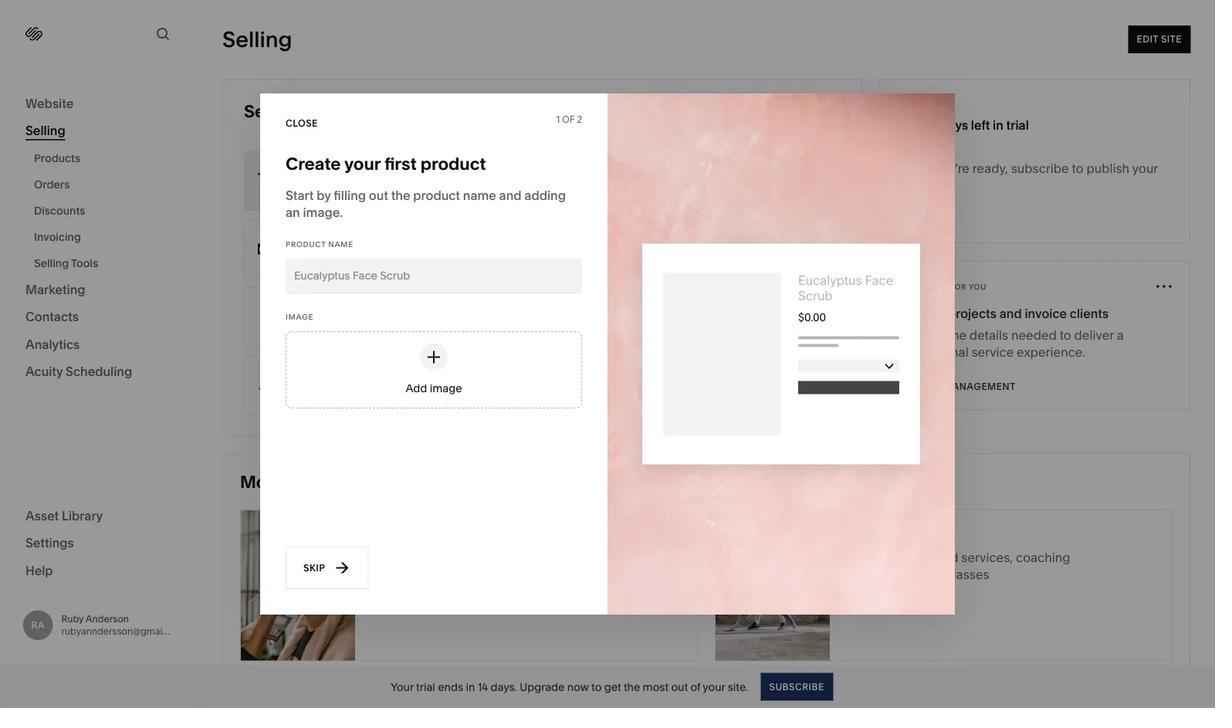 Task type: describe. For each thing, give the bounding box(es) containing it.
needed
[[1012, 328, 1057, 343]]

products for products add products to your inventory.
[[287, 168, 333, 182]]

edit site
[[1137, 34, 1183, 45]]

teach
[[583, 550, 616, 565]]

image
[[286, 312, 314, 321]]

1 vertical spatial get
[[605, 681, 621, 694]]

image
[[430, 382, 462, 395]]

for
[[950, 282, 967, 292]]

details
[[970, 328, 1009, 343]]

manage projects and invoice clients manage the details needed to deliver a professional service experience.
[[897, 306, 1124, 360]]

invoicing link
[[34, 224, 180, 250]]

name inside "start by filling out the product name and adding an image."
[[463, 188, 497, 203]]

a left guided
[[414, 550, 421, 565]]

suggested for you
[[897, 282, 987, 292]]

eucalyptus
[[799, 273, 863, 288]]

a inside "subscription choose a subscription plan."
[[323, 320, 328, 331]]

paid.
[[362, 252, 383, 263]]

skill
[[629, 550, 651, 565]]

live,
[[871, 550, 894, 565]]

start
[[338, 388, 358, 399]]

asset
[[25, 508, 59, 523]]

library
[[62, 508, 103, 523]]

invoicing
[[34, 231, 81, 244]]

product
[[286, 239, 326, 249]]

out inside "start by filling out the product name and adding an image."
[[369, 188, 388, 203]]

publish go live and start selling.
[[287, 372, 391, 399]]

ra
[[31, 620, 45, 631]]

service
[[972, 345, 1014, 360]]

create for create a guided series of lessons to teach a skill or educate on a topic
[[372, 550, 411, 565]]

add for payments
[[287, 252, 305, 263]]

create for create your first product
[[286, 153, 341, 174]]

scheduling for acuity scheduling
[[66, 364, 132, 379]]

acuity for acuity scheduling
[[25, 364, 63, 379]]

orders
[[34, 178, 70, 191]]

1 get from the left
[[372, 604, 391, 615]]

get inside payments add a way to get paid.
[[345, 252, 359, 263]]

asset library link
[[25, 507, 171, 526]]

when you're ready, subscribe to publish your site.
[[897, 161, 1159, 193]]

your
[[391, 681, 414, 694]]

0 horizontal spatial 14
[[478, 681, 488, 694]]

project management
[[897, 381, 1017, 392]]

contacts
[[25, 309, 79, 324]]

live
[[302, 388, 317, 399]]

store
[[340, 101, 382, 122]]

orders link
[[34, 171, 180, 198]]

0 horizontal spatial site.
[[728, 681, 749, 694]]

by
[[317, 188, 331, 203]]

days
[[941, 117, 969, 132]]

to inside manage projects and invoice clients manage the details needed to deliver a professional service experience.
[[1060, 328, 1072, 343]]

scheduled
[[897, 550, 959, 565]]

close
[[286, 117, 318, 129]]

face
[[866, 273, 894, 288]]

appointments
[[847, 567, 929, 582]]

selling inside selling tools link
[[34, 257, 69, 270]]

add image
[[406, 382, 462, 395]]

1 get started button from the left
[[372, 596, 437, 623]]

products add products to your inventory.
[[287, 168, 424, 195]]

0 vertical spatial product
[[421, 153, 486, 174]]

products
[[307, 184, 347, 195]]

filling
[[334, 188, 366, 203]]

skip button
[[286, 547, 369, 589]]

days left in trial
[[941, 117, 1029, 132]]

up
[[275, 101, 296, 122]]

2 get started button from the left
[[847, 596, 912, 623]]

classes
[[947, 567, 990, 582]]

project
[[897, 381, 941, 392]]

and inside manage projects and invoice clients manage the details needed to deliver a professional service experience.
[[1000, 306, 1022, 321]]

1 manage from the top
[[897, 306, 946, 321]]

website
[[25, 96, 74, 111]]

selling inside selling link
[[25, 123, 65, 138]]

scheduling for acuity scheduling sell live, scheduled services, coaching appointments or classes
[[887, 528, 954, 543]]

inventory.
[[381, 184, 424, 195]]

1 horizontal spatial 14
[[907, 109, 931, 139]]

when
[[897, 161, 931, 176]]

a right on
[[441, 567, 448, 582]]

2
[[577, 114, 582, 125]]

the inside "start by filling out the product name and adding an image."
[[391, 188, 411, 203]]

1 of 2
[[556, 114, 582, 125]]

to inside payments add a way to get paid.
[[334, 252, 343, 263]]

deliver
[[1075, 328, 1114, 343]]

your up the filling
[[344, 153, 381, 174]]

acuity scheduling sell live, scheduled services, coaching appointments or classes
[[847, 528, 1071, 582]]

experience.
[[1017, 345, 1086, 360]]

subscription
[[330, 320, 385, 331]]

1
[[556, 114, 560, 125]]

rubyanndersson@gmail.com
[[61, 626, 187, 637]]

go
[[287, 388, 300, 399]]

to inside when you're ready, subscribe to publish your site.
[[1073, 161, 1084, 176]]

subscription
[[287, 304, 352, 317]]

or inside 'acuity scheduling sell live, scheduled services, coaching appointments or classes'
[[932, 567, 944, 582]]

ways
[[287, 472, 329, 492]]

first
[[385, 153, 417, 174]]

services,
[[962, 550, 1014, 565]]

an
[[286, 205, 300, 220]]

upgrade
[[520, 681, 565, 694]]

get started for first get started button from the left
[[372, 604, 437, 615]]

and inside publish go live and start selling.
[[319, 388, 336, 399]]

invoice
[[1025, 306, 1068, 321]]

of inside create a guided series of lessons to teach a skill or educate on a topic
[[507, 550, 518, 565]]

discounts
[[34, 204, 85, 217]]

set up your store
[[244, 101, 382, 122]]

site
[[1162, 34, 1183, 45]]

payments
[[287, 236, 337, 249]]

selling link
[[25, 122, 171, 141]]

coaching
[[1016, 550, 1071, 565]]

analytics
[[25, 337, 80, 352]]

start
[[286, 188, 314, 203]]

your right most
[[703, 681, 726, 694]]

choose
[[287, 320, 321, 331]]

edit site button
[[1129, 25, 1191, 53]]

tools
[[71, 257, 98, 270]]

marketing link
[[25, 281, 171, 299]]

product inside "start by filling out the product name and adding an image."
[[413, 188, 460, 203]]

your inside products add products to your inventory.
[[360, 184, 379, 195]]

settings
[[25, 536, 74, 551]]

create your first product
[[286, 153, 486, 174]]



Task type: vqa. For each thing, say whether or not it's contained in the screenshot.
Domains to the bottom
no



Task type: locate. For each thing, give the bounding box(es) containing it.
of
[[507, 550, 518, 565], [691, 681, 701, 694]]

product name
[[286, 239, 354, 249]]

0 horizontal spatial in
[[466, 681, 475, 694]]

add for products
[[287, 184, 305, 195]]

0 vertical spatial the
[[391, 188, 411, 203]]

1 horizontal spatial create
[[372, 550, 411, 565]]

ruby
[[61, 614, 84, 625]]

the left most
[[624, 681, 641, 694]]

settings link
[[25, 535, 171, 553]]

1 horizontal spatial acuity
[[847, 528, 884, 543]]

0 horizontal spatial trial
[[416, 681, 436, 694]]

0 vertical spatial site.
[[897, 178, 921, 193]]

1 horizontal spatial products
[[287, 168, 333, 182]]

get started button down the appointments
[[847, 596, 912, 623]]

trial
[[1007, 117, 1029, 132], [416, 681, 436, 694]]

2 horizontal spatial the
[[948, 328, 967, 343]]

or right "skill"
[[654, 550, 666, 565]]

site.
[[897, 178, 921, 193], [728, 681, 749, 694]]

acuity down 'analytics'
[[25, 364, 63, 379]]

2 horizontal spatial and
[[1000, 306, 1022, 321]]

topic
[[451, 567, 481, 582]]

0 vertical spatial products
[[34, 152, 80, 165]]

get down the appointments
[[847, 604, 866, 615]]

selling.
[[360, 388, 391, 399]]

0 horizontal spatial and
[[319, 388, 336, 399]]

to left sell
[[332, 472, 349, 492]]

products up products
[[287, 168, 333, 182]]

or inside create a guided series of lessons to teach a skill or educate on a topic
[[654, 550, 666, 565]]

products for products
[[34, 152, 80, 165]]

in
[[993, 117, 1004, 132], [466, 681, 475, 694]]

start by filling out the product name and adding an image.
[[286, 188, 566, 220]]

you're
[[934, 161, 970, 176]]

get right now at bottom
[[605, 681, 621, 694]]

1 horizontal spatial get started button
[[847, 596, 912, 623]]

0 horizontal spatial products
[[34, 152, 80, 165]]

the inside manage projects and invoice clients manage the details needed to deliver a professional service experience.
[[948, 328, 967, 343]]

acuity for acuity scheduling sell live, scheduled services, coaching appointments or classes
[[847, 528, 884, 543]]

to
[[1073, 161, 1084, 176], [349, 184, 358, 195], [334, 252, 343, 263], [1060, 328, 1072, 343], [332, 472, 349, 492], [569, 550, 580, 565], [592, 681, 602, 694]]

create inside create a guided series of lessons to teach a skill or educate on a topic
[[372, 550, 411, 565]]

out right most
[[672, 681, 688, 694]]

get started
[[372, 604, 437, 615], [847, 604, 912, 615]]

0 vertical spatial add
[[287, 184, 305, 195]]

management
[[944, 381, 1017, 392]]

plan.
[[387, 320, 408, 331]]

started down on
[[394, 604, 437, 615]]

acuity up sell
[[847, 528, 884, 543]]

and inside "start by filling out the product name and adding an image."
[[499, 188, 522, 203]]

a
[[307, 252, 312, 263], [323, 320, 328, 331], [1117, 328, 1124, 343], [414, 550, 421, 565], [619, 550, 626, 565], [441, 567, 448, 582]]

your down create your first product
[[360, 184, 379, 195]]

1 horizontal spatial in
[[993, 117, 1004, 132]]

a inside manage projects and invoice clients manage the details needed to deliver a professional service experience.
[[1117, 328, 1124, 343]]

1 horizontal spatial scheduling
[[887, 528, 954, 543]]

of right most
[[691, 681, 701, 694]]

on
[[423, 567, 438, 582]]

your inside when you're ready, subscribe to publish your site.
[[1133, 161, 1159, 176]]

1 horizontal spatial name
[[463, 188, 497, 203]]

acuity inside 'acuity scheduling sell live, scheduled services, coaching appointments or classes'
[[847, 528, 884, 543]]

manage down suggested
[[897, 306, 946, 321]]

0 vertical spatial get
[[345, 252, 359, 263]]

product up "start by filling out the product name and adding an image."
[[421, 153, 486, 174]]

discounts link
[[34, 198, 180, 224]]

1 started from the left
[[394, 604, 437, 615]]

1 vertical spatial selling
[[25, 123, 65, 138]]

products
[[34, 152, 80, 165], [287, 168, 333, 182]]

your right up at the left
[[300, 101, 336, 122]]

selling down website
[[25, 123, 65, 138]]

name up way
[[329, 239, 354, 249]]

to right now at bottom
[[592, 681, 602, 694]]

1 vertical spatial of
[[691, 681, 701, 694]]

add left image on the bottom left of the page
[[406, 382, 427, 395]]

products inside products add products to your inventory.
[[287, 168, 333, 182]]

site. inside when you're ready, subscribe to publish your site.
[[897, 178, 921, 193]]

to right products
[[349, 184, 358, 195]]

0 vertical spatial 14
[[907, 109, 931, 139]]

1 vertical spatial products
[[287, 168, 333, 182]]

clients
[[1070, 306, 1109, 321]]

publish
[[1087, 161, 1130, 176]]

2 manage from the top
[[897, 328, 945, 343]]

of
[[562, 114, 575, 125]]

subscribe
[[1012, 161, 1070, 176]]

acuity scheduling
[[25, 364, 132, 379]]

a left way
[[307, 252, 312, 263]]

a left "skill"
[[619, 550, 626, 565]]

create up products
[[286, 153, 341, 174]]

sell
[[847, 550, 868, 565]]

1 get started from the left
[[372, 604, 437, 615]]

scheduling
[[66, 364, 132, 379], [887, 528, 954, 543]]

and right live
[[319, 388, 336, 399]]

manage
[[897, 306, 946, 321], [897, 328, 945, 343]]

1 horizontal spatial out
[[672, 681, 688, 694]]

or down scheduled
[[932, 567, 944, 582]]

0 horizontal spatial name
[[329, 239, 354, 249]]

selling up set
[[222, 26, 292, 53]]

1 vertical spatial add
[[287, 252, 305, 263]]

close button
[[286, 102, 318, 144]]

to inside products add products to your inventory.
[[349, 184, 358, 195]]

1 horizontal spatial site.
[[897, 178, 921, 193]]

2 get started from the left
[[847, 604, 912, 615]]

1 vertical spatial scheduling
[[887, 528, 954, 543]]

trial right left
[[1007, 117, 1029, 132]]

1 vertical spatial 14
[[478, 681, 488, 694]]

1 horizontal spatial started
[[869, 604, 912, 615]]

get left paid.
[[345, 252, 359, 263]]

scheduling down analytics link
[[66, 364, 132, 379]]

subscription choose a subscription plan.
[[287, 304, 408, 331]]

marketing
[[25, 282, 85, 297]]

scheduling up scheduled
[[887, 528, 954, 543]]

of right series at left
[[507, 550, 518, 565]]

acuity scheduling link
[[25, 363, 171, 382]]

2 get from the left
[[847, 604, 866, 615]]

manage up "professional"
[[897, 328, 945, 343]]

get
[[372, 604, 391, 615], [847, 604, 866, 615]]

0 vertical spatial acuity
[[25, 364, 63, 379]]

add inside payments add a way to get paid.
[[287, 252, 305, 263]]

0 horizontal spatial or
[[654, 550, 666, 565]]

product
[[421, 153, 486, 174], [413, 188, 460, 203]]

add inside products add products to your inventory.
[[287, 184, 305, 195]]

a down subscription
[[323, 320, 328, 331]]

0 vertical spatial in
[[993, 117, 1004, 132]]

and
[[499, 188, 522, 203], [1000, 306, 1022, 321], [319, 388, 336, 399]]

sell
[[353, 472, 381, 492]]

1 vertical spatial manage
[[897, 328, 945, 343]]

0 horizontal spatial get started
[[372, 604, 437, 615]]

guided
[[424, 550, 466, 565]]

1 vertical spatial or
[[932, 567, 944, 582]]

Eucalyptus Face Scrub field
[[294, 267, 574, 284]]

0 vertical spatial of
[[507, 550, 518, 565]]

lessons
[[521, 550, 566, 565]]

get started down educate on the bottom of page
[[372, 604, 437, 615]]

in right left
[[993, 117, 1004, 132]]

scheduling inside 'acuity scheduling sell live, scheduled services, coaching appointments or classes'
[[887, 528, 954, 543]]

1 vertical spatial product
[[413, 188, 460, 203]]

0 vertical spatial scheduling
[[66, 364, 132, 379]]

1 horizontal spatial of
[[691, 681, 701, 694]]

1 vertical spatial the
[[948, 328, 967, 343]]

0 vertical spatial manage
[[897, 306, 946, 321]]

14 left 'days.'
[[478, 681, 488, 694]]

website link
[[25, 95, 171, 113]]

set
[[244, 101, 271, 122]]

0 horizontal spatial create
[[286, 153, 341, 174]]

0 vertical spatial name
[[463, 188, 497, 203]]

out right the filling
[[369, 188, 388, 203]]

a inside payments add a way to get paid.
[[307, 252, 312, 263]]

2 vertical spatial the
[[624, 681, 641, 694]]

1 horizontal spatial the
[[624, 681, 641, 694]]

0 vertical spatial or
[[654, 550, 666, 565]]

create up educate on the bottom of page
[[372, 550, 411, 565]]

series
[[469, 550, 504, 565]]

1 vertical spatial in
[[466, 681, 475, 694]]

1 horizontal spatial trial
[[1007, 117, 1029, 132]]

days.
[[491, 681, 517, 694]]

0 horizontal spatial get started button
[[372, 596, 437, 623]]

create
[[286, 153, 341, 174], [372, 550, 411, 565]]

skip
[[304, 563, 325, 574]]

0 horizontal spatial get
[[345, 252, 359, 263]]

to right way
[[334, 252, 343, 263]]

get down educate on the bottom of page
[[372, 604, 391, 615]]

0%
[[815, 113, 829, 124]]

1 vertical spatial trial
[[416, 681, 436, 694]]

1 vertical spatial out
[[672, 681, 688, 694]]

trial right your
[[416, 681, 436, 694]]

and left adding
[[499, 188, 522, 203]]

0 horizontal spatial of
[[507, 550, 518, 565]]

get started button down educate on the bottom of page
[[372, 596, 437, 623]]

products up orders
[[34, 152, 80, 165]]

image.
[[303, 205, 343, 220]]

add up an
[[287, 184, 305, 195]]

0 vertical spatial trial
[[1007, 117, 1029, 132]]

0 vertical spatial out
[[369, 188, 388, 203]]

2 vertical spatial and
[[319, 388, 336, 399]]

0 horizontal spatial scheduling
[[66, 364, 132, 379]]

0 horizontal spatial started
[[394, 604, 437, 615]]

add down product
[[287, 252, 305, 263]]

contacts link
[[25, 309, 171, 327]]

1 vertical spatial and
[[1000, 306, 1022, 321]]

2 started from the left
[[869, 604, 912, 615]]

1 horizontal spatial get
[[847, 604, 866, 615]]

your right publish
[[1133, 161, 1159, 176]]

to up experience.
[[1060, 328, 1072, 343]]

started down the appointments
[[869, 604, 912, 615]]

get started for second get started button from the left
[[847, 604, 912, 615]]

0 horizontal spatial acuity
[[25, 364, 63, 379]]

the down projects
[[948, 328, 967, 343]]

14
[[907, 109, 931, 139], [478, 681, 488, 694]]

analytics link
[[25, 336, 171, 354]]

get started down the appointments
[[847, 604, 912, 615]]

educate
[[372, 567, 420, 582]]

anderson
[[86, 614, 129, 625]]

2 vertical spatial selling
[[34, 257, 69, 270]]

1 vertical spatial name
[[329, 239, 354, 249]]

selling tools link
[[34, 250, 180, 277]]

and up details
[[1000, 306, 1022, 321]]

in right ends
[[466, 681, 475, 694]]

selling tools
[[34, 257, 98, 270]]

now
[[568, 681, 589, 694]]

subscribe button
[[897, 206, 952, 234]]

0 vertical spatial selling
[[222, 26, 292, 53]]

1 horizontal spatial get started
[[847, 604, 912, 615]]

get started button
[[372, 596, 437, 623], [847, 596, 912, 623]]

ready,
[[973, 161, 1009, 176]]

0 horizontal spatial out
[[369, 188, 388, 203]]

the
[[391, 188, 411, 203], [948, 328, 967, 343], [624, 681, 641, 694]]

more
[[240, 472, 283, 492]]

create a guided series of lessons to teach a skill or educate on a topic
[[372, 550, 666, 582]]

1 horizontal spatial or
[[932, 567, 944, 582]]

2 vertical spatial add
[[406, 382, 427, 395]]

edit
[[1137, 34, 1159, 45]]

selling up the marketing
[[34, 257, 69, 270]]

product down first on the left top
[[413, 188, 460, 203]]

1 vertical spatial acuity
[[847, 528, 884, 543]]

to left publish
[[1073, 161, 1084, 176]]

the down first on the left top
[[391, 188, 411, 203]]

1 horizontal spatial get
[[605, 681, 621, 694]]

0 vertical spatial and
[[499, 188, 522, 203]]

to left "teach"
[[569, 550, 580, 565]]

products link
[[34, 145, 180, 171]]

scrub
[[799, 289, 833, 304]]

1 vertical spatial site.
[[728, 681, 749, 694]]

a right deliver
[[1117, 328, 1124, 343]]

1 vertical spatial create
[[372, 550, 411, 565]]

0 horizontal spatial the
[[391, 188, 411, 203]]

payments add a way to get paid.
[[287, 236, 383, 263]]

0 vertical spatial create
[[286, 153, 341, 174]]

projects
[[948, 306, 997, 321]]

help link
[[25, 562, 53, 579]]

14 left days
[[907, 109, 931, 139]]

name left adding
[[463, 188, 497, 203]]

get
[[345, 252, 359, 263], [605, 681, 621, 694]]

1 horizontal spatial and
[[499, 188, 522, 203]]

to inside create a guided series of lessons to teach a skill or educate on a topic
[[569, 550, 580, 565]]

0 horizontal spatial get
[[372, 604, 391, 615]]

$0.00
[[799, 311, 827, 324]]



